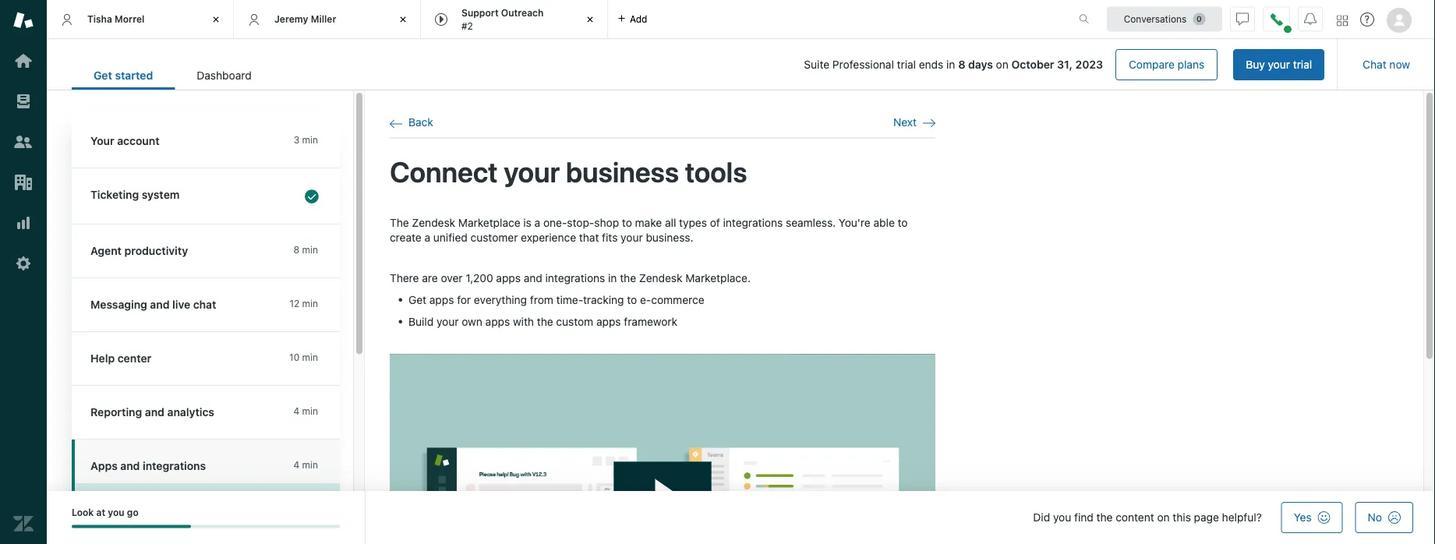 Task type: vqa. For each thing, say whether or not it's contained in the screenshot.
Connect
yes



Task type: describe. For each thing, give the bounding box(es) containing it.
are
[[422, 272, 438, 284]]

reporting
[[90, 406, 142, 419]]

tab list containing get started
[[72, 61, 274, 90]]

region containing the zendesk marketplace is a one-stop-shop to make all types of integrations seamless. you're able to create a unified customer experience that fits your business.
[[390, 215, 936, 544]]

dashboard tab
[[175, 61, 274, 90]]

analytics
[[167, 406, 214, 419]]

zendesk products image
[[1337, 15, 1348, 26]]

your for buy your trial
[[1268, 58, 1291, 71]]

close image for tisha morrel
[[208, 12, 224, 27]]

close image for jeremy miller
[[395, 12, 411, 27]]

get for get started
[[94, 69, 112, 82]]

chat now
[[1363, 58, 1411, 71]]

outreach
[[501, 7, 544, 18]]

to left e-
[[627, 293, 637, 306]]

compare plans
[[1129, 58, 1205, 71]]

conversations button
[[1107, 7, 1223, 32]]

4 min for analytics
[[294, 406, 318, 417]]

no button
[[1356, 502, 1414, 533]]

conversations
[[1124, 14, 1187, 25]]

2023
[[1076, 58, 1104, 71]]

find
[[1075, 511, 1094, 524]]

the
[[390, 216, 409, 229]]

this
[[1173, 511, 1192, 524]]

on inside footer
[[1158, 511, 1170, 524]]

professional
[[833, 58, 894, 71]]

progress-bar progress bar
[[72, 525, 340, 528]]

chat
[[1363, 58, 1387, 71]]

10 min
[[289, 352, 318, 363]]

you're
[[839, 216, 871, 229]]

business
[[566, 155, 679, 188]]

4 min for integrations
[[294, 460, 318, 471]]

tabs tab list
[[47, 0, 1063, 39]]

4 for apps and integrations
[[294, 460, 300, 471]]

october
[[1012, 58, 1055, 71]]

apps down the everything
[[486, 315, 510, 328]]

zendesk support image
[[13, 10, 34, 30]]

zendesk image
[[13, 514, 34, 534]]

is
[[524, 216, 532, 229]]

for
[[457, 293, 471, 306]]

footer containing did you find the content on this page helpful?
[[47, 491, 1436, 544]]

framework
[[624, 315, 678, 328]]

reporting and analytics
[[90, 406, 214, 419]]

help center
[[90, 352, 152, 365]]

with
[[513, 315, 534, 328]]

8 min
[[294, 244, 318, 255]]

1 horizontal spatial the
[[620, 272, 636, 284]]

suite
[[804, 58, 830, 71]]

no
[[1368, 511, 1383, 524]]

back button
[[390, 115, 433, 130]]

customer
[[471, 231, 518, 244]]

tisha
[[87, 13, 112, 24]]

and up from
[[524, 272, 543, 284]]

agent productivity
[[90, 244, 188, 257]]

jeremy miller
[[275, 13, 336, 24]]

customers image
[[13, 132, 34, 152]]

build
[[409, 315, 434, 328]]

add
[[630, 14, 648, 25]]

your account
[[90, 135, 160, 147]]

productivity
[[124, 244, 188, 257]]

messaging and live chat
[[90, 298, 216, 311]]

ticketing system button
[[72, 168, 337, 224]]

tracking
[[583, 293, 624, 306]]

1 vertical spatial 8
[[294, 244, 300, 255]]

go
[[127, 507, 139, 518]]

1 vertical spatial integrations
[[546, 272, 605, 284]]

1 horizontal spatial a
[[535, 216, 541, 229]]

min for reporting and analytics
[[302, 406, 318, 417]]

marketplace
[[458, 216, 521, 229]]

10
[[289, 352, 300, 363]]

back
[[409, 116, 433, 129]]

2 horizontal spatial the
[[1097, 511, 1113, 524]]

unified
[[434, 231, 468, 244]]

1 horizontal spatial you
[[1054, 511, 1072, 524]]

main element
[[0, 0, 47, 544]]

video element
[[390, 354, 936, 544]]

commerce
[[651, 293, 705, 306]]

yes
[[1294, 511, 1312, 524]]

add button
[[608, 0, 657, 38]]

make
[[635, 216, 662, 229]]

jeremy
[[275, 13, 308, 24]]

types
[[679, 216, 707, 229]]

ticketing
[[90, 188, 139, 201]]

1 horizontal spatial zendesk
[[639, 272, 683, 284]]

to right shop
[[622, 216, 632, 229]]

trial for professional
[[897, 58, 916, 71]]

0 horizontal spatial you
[[108, 507, 125, 518]]

section containing compare plans
[[286, 49, 1325, 80]]

marketplace.
[[686, 272, 751, 284]]

morrel
[[115, 13, 145, 24]]

next button
[[894, 115, 936, 130]]

now
[[1390, 58, 1411, 71]]

apps left for
[[430, 293, 454, 306]]

at
[[96, 507, 105, 518]]

October 31, 2023 text field
[[1012, 58, 1104, 71]]

did
[[1034, 511, 1051, 524]]

support outreach #2
[[462, 7, 544, 31]]

organizations image
[[13, 172, 34, 193]]

chat
[[193, 298, 216, 311]]

help
[[90, 352, 115, 365]]

your for build your own apps with the custom apps framework
[[437, 315, 459, 328]]

0 horizontal spatial the
[[537, 315, 553, 328]]

12
[[290, 298, 300, 309]]

button displays agent's chat status as invisible. image
[[1237, 13, 1249, 25]]

buy
[[1246, 58, 1265, 71]]

your inside the zendesk marketplace is a one-stop-shop to make all types of integrations seamless. you're able to create a unified customer experience that fits your business.
[[621, 231, 643, 244]]

everything
[[474, 293, 527, 306]]

get started
[[94, 69, 153, 82]]

ticketing system
[[90, 188, 180, 201]]

the zendesk marketplace is a one-stop-shop to make all types of integrations seamless. you're able to create a unified customer experience that fits your business.
[[390, 216, 908, 244]]

buy your trial button
[[1234, 49, 1325, 80]]

yes button
[[1282, 502, 1343, 533]]

1 horizontal spatial 8
[[959, 58, 966, 71]]

support
[[462, 7, 499, 18]]



Task type: locate. For each thing, give the bounding box(es) containing it.
tools
[[685, 155, 747, 188]]

integrations
[[723, 216, 783, 229], [546, 272, 605, 284], [143, 460, 206, 473]]

on right days
[[996, 58, 1009, 71]]

own
[[462, 315, 483, 328]]

a
[[535, 216, 541, 229], [425, 231, 431, 244]]

your right fits
[[621, 231, 643, 244]]

dashboard
[[197, 69, 252, 82]]

1 min from the top
[[302, 135, 318, 145]]

look
[[72, 507, 94, 518]]

1 vertical spatial on
[[1158, 511, 1170, 524]]

tab
[[421, 0, 608, 39]]

and for reporting and analytics
[[145, 406, 165, 419]]

fits
[[602, 231, 618, 244]]

trial
[[1294, 58, 1313, 71], [897, 58, 916, 71]]

miller
[[311, 13, 336, 24]]

there
[[390, 272, 419, 284]]

did you find the content on this page helpful?
[[1034, 511, 1262, 524]]

tab list
[[72, 61, 274, 90]]

1 4 min from the top
[[294, 406, 318, 417]]

4 min
[[294, 406, 318, 417], [294, 460, 318, 471]]

tisha morrel tab
[[47, 0, 234, 39]]

4 min inside apps and integrations heading
[[294, 460, 318, 471]]

your
[[1268, 58, 1291, 71], [504, 155, 560, 188], [621, 231, 643, 244], [437, 315, 459, 328]]

0 horizontal spatial integrations
[[143, 460, 206, 473]]

and right apps
[[120, 460, 140, 473]]

0 horizontal spatial in
[[608, 272, 617, 284]]

tisha morrel
[[87, 13, 145, 24]]

plans
[[1178, 58, 1205, 71]]

in right "ends"
[[947, 58, 956, 71]]

experience
[[521, 231, 576, 244]]

8
[[959, 58, 966, 71], [294, 244, 300, 255]]

time-
[[557, 293, 583, 306]]

helpful?
[[1223, 511, 1262, 524]]

and
[[524, 272, 543, 284], [150, 298, 170, 311], [145, 406, 165, 419], [120, 460, 140, 473]]

page
[[1194, 511, 1220, 524]]

0 horizontal spatial a
[[425, 231, 431, 244]]

your left own
[[437, 315, 459, 328]]

0 vertical spatial on
[[996, 58, 1009, 71]]

apps down tracking
[[597, 315, 621, 328]]

the right find
[[1097, 511, 1113, 524]]

min for agent productivity
[[302, 244, 318, 255]]

zendesk inside the zendesk marketplace is a one-stop-shop to make all types of integrations seamless. you're able to create a unified customer experience that fits your business.
[[412, 216, 456, 229]]

1 horizontal spatial get
[[409, 293, 427, 306]]

a right create
[[425, 231, 431, 244]]

2 close image from the left
[[395, 12, 411, 27]]

connect your business tools
[[390, 155, 747, 188]]

#2
[[462, 20, 473, 31]]

1 close image from the left
[[208, 12, 224, 27]]

0 horizontal spatial get
[[94, 69, 112, 82]]

tab containing support outreach
[[421, 0, 608, 39]]

0 vertical spatial 4
[[294, 406, 300, 417]]

close image left the #2
[[395, 12, 411, 27]]

3 min from the top
[[302, 298, 318, 309]]

all
[[665, 216, 676, 229]]

admin image
[[13, 253, 34, 274]]

1 vertical spatial zendesk
[[639, 272, 683, 284]]

4 inside apps and integrations heading
[[294, 460, 300, 471]]

31,
[[1058, 58, 1073, 71]]

stop-
[[567, 216, 595, 229]]

1 trial from the left
[[1294, 58, 1313, 71]]

in
[[947, 58, 956, 71], [608, 272, 617, 284]]

in up tracking
[[608, 272, 617, 284]]

2 min from the top
[[302, 244, 318, 255]]

integrations right of
[[723, 216, 783, 229]]

min
[[302, 135, 318, 145], [302, 244, 318, 255], [302, 298, 318, 309], [302, 352, 318, 363], [302, 406, 318, 417], [302, 460, 318, 471]]

trial left "ends"
[[897, 58, 916, 71]]

1 vertical spatial get
[[409, 293, 427, 306]]

get for get apps for everything from time-tracking to e-commerce
[[409, 293, 427, 306]]

get started image
[[13, 51, 34, 71]]

your
[[90, 135, 114, 147]]

your inside "content-title" region
[[504, 155, 560, 188]]

1 vertical spatial the
[[537, 315, 553, 328]]

close image up dashboard tab
[[208, 12, 224, 27]]

get left started
[[94, 69, 112, 82]]

min for your account
[[302, 135, 318, 145]]

create
[[390, 231, 422, 244]]

apps and integrations heading
[[72, 440, 340, 484]]

1 vertical spatial in
[[608, 272, 617, 284]]

integrations up "time-"
[[546, 272, 605, 284]]

over
[[441, 272, 463, 284]]

a right is
[[535, 216, 541, 229]]

live
[[172, 298, 190, 311]]

started
[[115, 69, 153, 82]]

views image
[[13, 91, 34, 112]]

6 min from the top
[[302, 460, 318, 471]]

system
[[142, 188, 180, 201]]

1 horizontal spatial in
[[947, 58, 956, 71]]

0 horizontal spatial on
[[996, 58, 1009, 71]]

and for messaging and live chat
[[150, 298, 170, 311]]

0 horizontal spatial zendesk
[[412, 216, 456, 229]]

integrations inside the zendesk marketplace is a one-stop-shop to make all types of integrations seamless. you're able to create a unified customer experience that fits your business.
[[723, 216, 783, 229]]

in inside region
[[608, 272, 617, 284]]

2 horizontal spatial close image
[[583, 12, 598, 27]]

0 vertical spatial 4 min
[[294, 406, 318, 417]]

8 up 12
[[294, 244, 300, 255]]

in inside 'section'
[[947, 58, 956, 71]]

on left 'this'
[[1158, 511, 1170, 524]]

e-
[[640, 293, 651, 306]]

you
[[108, 507, 125, 518], [1054, 511, 1072, 524]]

video thumbnail image
[[390, 354, 936, 544], [390, 354, 936, 544]]

1 horizontal spatial integrations
[[546, 272, 605, 284]]

and for apps and integrations
[[120, 460, 140, 473]]

compare plans button
[[1116, 49, 1218, 80]]

1 horizontal spatial trial
[[1294, 58, 1313, 71]]

your right buy
[[1268, 58, 1291, 71]]

your inside button
[[1268, 58, 1291, 71]]

get help image
[[1361, 12, 1375, 27]]

section
[[286, 49, 1325, 80]]

you right did
[[1054, 511, 1072, 524]]

0 horizontal spatial trial
[[897, 58, 916, 71]]

min for help center
[[302, 352, 318, 363]]

trial inside buy your trial button
[[1294, 58, 1313, 71]]

region
[[390, 215, 936, 544]]

your up is
[[504, 155, 560, 188]]

content-title region
[[390, 154, 936, 190]]

4
[[294, 406, 300, 417], [294, 460, 300, 471]]

of
[[710, 216, 720, 229]]

that
[[579, 231, 599, 244]]

0 vertical spatial integrations
[[723, 216, 783, 229]]

zendesk
[[412, 216, 456, 229], [639, 272, 683, 284]]

close image inside tisha morrel 'tab'
[[208, 12, 224, 27]]

custom
[[556, 315, 594, 328]]

4 min from the top
[[302, 352, 318, 363]]

0 vertical spatial in
[[947, 58, 956, 71]]

0 vertical spatial get
[[94, 69, 112, 82]]

build your own apps with the custom apps framework
[[409, 315, 678, 328]]

1 vertical spatial 4
[[294, 460, 300, 471]]

apps
[[90, 460, 118, 473]]

you right at
[[108, 507, 125, 518]]

3 min
[[294, 135, 318, 145]]

account
[[117, 135, 160, 147]]

0 vertical spatial the
[[620, 272, 636, 284]]

footer
[[47, 491, 1436, 544]]

chat now button
[[1351, 49, 1423, 80]]

4 for reporting and analytics
[[294, 406, 300, 417]]

the up tracking
[[620, 272, 636, 284]]

close image
[[208, 12, 224, 27], [395, 12, 411, 27], [583, 12, 598, 27]]

0 vertical spatial a
[[535, 216, 541, 229]]

to
[[622, 216, 632, 229], [898, 216, 908, 229], [627, 293, 637, 306]]

1 horizontal spatial close image
[[395, 12, 411, 27]]

2 horizontal spatial integrations
[[723, 216, 783, 229]]

1 vertical spatial 4 min
[[294, 460, 318, 471]]

min for messaging and live chat
[[302, 298, 318, 309]]

integrations down analytics
[[143, 460, 206, 473]]

reporting image
[[13, 213, 34, 233]]

0 horizontal spatial close image
[[208, 12, 224, 27]]

5 min from the top
[[302, 406, 318, 417]]

3 close image from the left
[[583, 12, 598, 27]]

and inside heading
[[120, 460, 140, 473]]

jeremy miller tab
[[234, 0, 421, 39]]

agent
[[90, 244, 122, 257]]

apps up the everything
[[496, 272, 521, 284]]

zendesk up e-
[[639, 272, 683, 284]]

able
[[874, 216, 895, 229]]

there are over 1,200 apps and integrations in the zendesk marketplace.
[[390, 272, 751, 284]]

zendesk up unified
[[412, 216, 456, 229]]

12 min
[[290, 298, 318, 309]]

your for connect your business tools
[[504, 155, 560, 188]]

get
[[94, 69, 112, 82], [409, 293, 427, 306]]

messaging
[[90, 298, 147, 311]]

and left analytics
[[145, 406, 165, 419]]

center
[[118, 352, 152, 365]]

min for apps and integrations
[[302, 460, 318, 471]]

notifications image
[[1305, 13, 1317, 25]]

min inside apps and integrations heading
[[302, 460, 318, 471]]

3
[[294, 135, 300, 145]]

shop
[[595, 216, 619, 229]]

1 4 from the top
[[294, 406, 300, 417]]

trial for your
[[1294, 58, 1313, 71]]

1 vertical spatial a
[[425, 231, 431, 244]]

connect
[[390, 155, 498, 188]]

to right able
[[898, 216, 908, 229]]

trial down notifications image
[[1294, 58, 1313, 71]]

1,200
[[466, 272, 493, 284]]

1 horizontal spatial on
[[1158, 511, 1170, 524]]

integrations inside heading
[[143, 460, 206, 473]]

progress bar image
[[72, 525, 191, 528]]

close image left add popup button
[[583, 12, 598, 27]]

0 vertical spatial 8
[[959, 58, 966, 71]]

8 left days
[[959, 58, 966, 71]]

2 4 from the top
[[294, 460, 300, 471]]

0 horizontal spatial 8
[[294, 244, 300, 255]]

and left live
[[150, 298, 170, 311]]

days
[[969, 58, 993, 71]]

2 vertical spatial integrations
[[143, 460, 206, 473]]

look at you go
[[72, 507, 139, 518]]

suite professional trial ends in 8 days on october 31, 2023
[[804, 58, 1104, 71]]

2 vertical spatial the
[[1097, 511, 1113, 524]]

get up build
[[409, 293, 427, 306]]

2 4 min from the top
[[294, 460, 318, 471]]

close image inside 'jeremy miller' tab
[[395, 12, 411, 27]]

the right with at the left bottom of the page
[[537, 315, 553, 328]]

0 vertical spatial zendesk
[[412, 216, 456, 229]]

2 trial from the left
[[897, 58, 916, 71]]

next
[[894, 116, 917, 129]]



